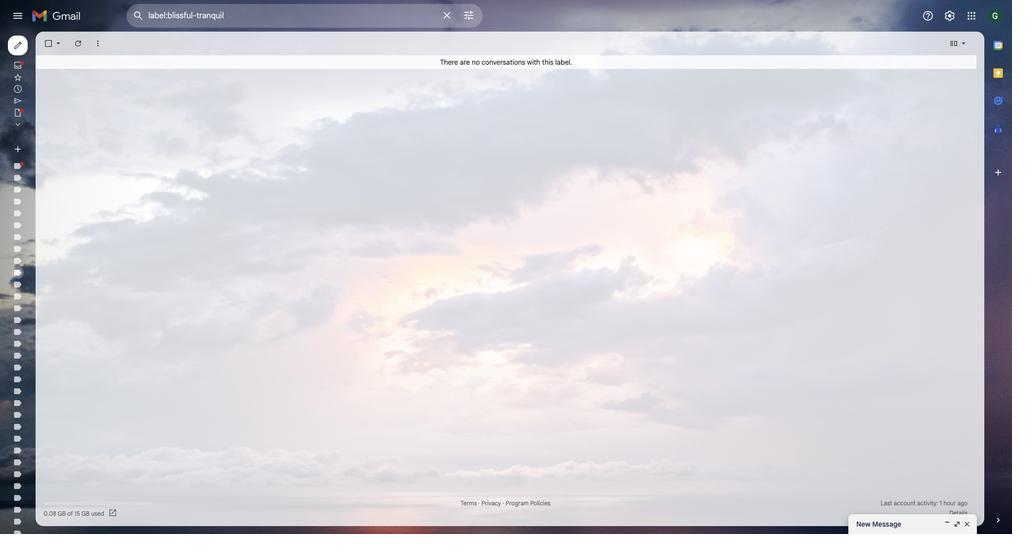 Task type: locate. For each thing, give the bounding box(es) containing it.
1 horizontal spatial gb
[[81, 510, 90, 518]]

tab list
[[985, 32, 1012, 499]]

search mail image
[[130, 7, 147, 25]]

hour
[[944, 500, 956, 507]]

footer
[[36, 499, 977, 519]]

gb left of
[[58, 510, 66, 518]]

0 horizontal spatial gb
[[58, 510, 66, 518]]

· right privacy
[[503, 500, 504, 507]]

settings image
[[944, 10, 956, 22]]

there are no conversations with this label. main content
[[36, 32, 985, 527]]

toggle split pane mode image
[[949, 39, 959, 48]]

· right terms link
[[479, 500, 480, 507]]

gb right 15
[[81, 510, 90, 518]]

minimize image
[[944, 521, 952, 529]]

pop out image
[[954, 521, 962, 529]]

footer containing terms
[[36, 499, 977, 519]]

gb
[[58, 510, 66, 518], [81, 510, 90, 518]]

there are no conversations with this label.
[[440, 58, 572, 67]]

None checkbox
[[44, 39, 53, 48]]

details link
[[950, 510, 968, 517]]

conversations
[[482, 58, 525, 67]]

advanced search options image
[[459, 5, 479, 25]]

close image
[[963, 521, 971, 529]]

0 horizontal spatial ·
[[479, 500, 480, 507]]

None search field
[[127, 4, 483, 28]]

navigation
[[0, 32, 119, 535]]

terms · privacy · program policies
[[461, 500, 551, 507]]

policies
[[530, 500, 551, 507]]

last
[[881, 500, 893, 507]]

new
[[857, 520, 871, 529]]

last account activity: 1 hour ago details
[[881, 500, 968, 517]]

·
[[479, 500, 480, 507], [503, 500, 504, 507]]

2 · from the left
[[503, 500, 504, 507]]

label.
[[555, 58, 572, 67]]

terms
[[461, 500, 477, 507]]

1 horizontal spatial ·
[[503, 500, 504, 507]]

this
[[542, 58, 554, 67]]

privacy link
[[482, 500, 501, 507]]

ago
[[958, 500, 968, 507]]

1
[[940, 500, 942, 507]]



Task type: vqa. For each thing, say whether or not it's contained in the screenshot.
'NAVIGATION'
yes



Task type: describe. For each thing, give the bounding box(es) containing it.
there
[[440, 58, 458, 67]]

used
[[91, 510, 104, 518]]

1 · from the left
[[479, 500, 480, 507]]

program
[[506, 500, 529, 507]]

activity:
[[918, 500, 939, 507]]

follow link to manage storage image
[[108, 509, 118, 519]]

clear search image
[[437, 5, 457, 25]]

with
[[527, 58, 540, 67]]

terms link
[[461, 500, 477, 507]]

0.08
[[44, 510, 56, 518]]

Search mail text field
[[148, 11, 435, 21]]

of
[[67, 510, 73, 518]]

15
[[74, 510, 80, 518]]

support image
[[922, 10, 934, 22]]

program policies link
[[506, 500, 551, 507]]

privacy
[[482, 500, 501, 507]]

more image
[[93, 39, 103, 48]]

account
[[894, 500, 916, 507]]

main menu image
[[12, 10, 24, 22]]

refresh image
[[73, 39, 83, 48]]

message
[[873, 520, 902, 529]]

details
[[950, 510, 968, 517]]

0.08 gb of 15 gb used
[[44, 510, 104, 518]]

are
[[460, 58, 470, 67]]

gmail image
[[32, 6, 86, 26]]

footer inside there are no conversations with this label. main content
[[36, 499, 977, 519]]

none checkbox inside there are no conversations with this label. main content
[[44, 39, 53, 48]]

new message
[[857, 520, 902, 529]]

1 gb from the left
[[58, 510, 66, 518]]

2 gb from the left
[[81, 510, 90, 518]]

no
[[472, 58, 480, 67]]



